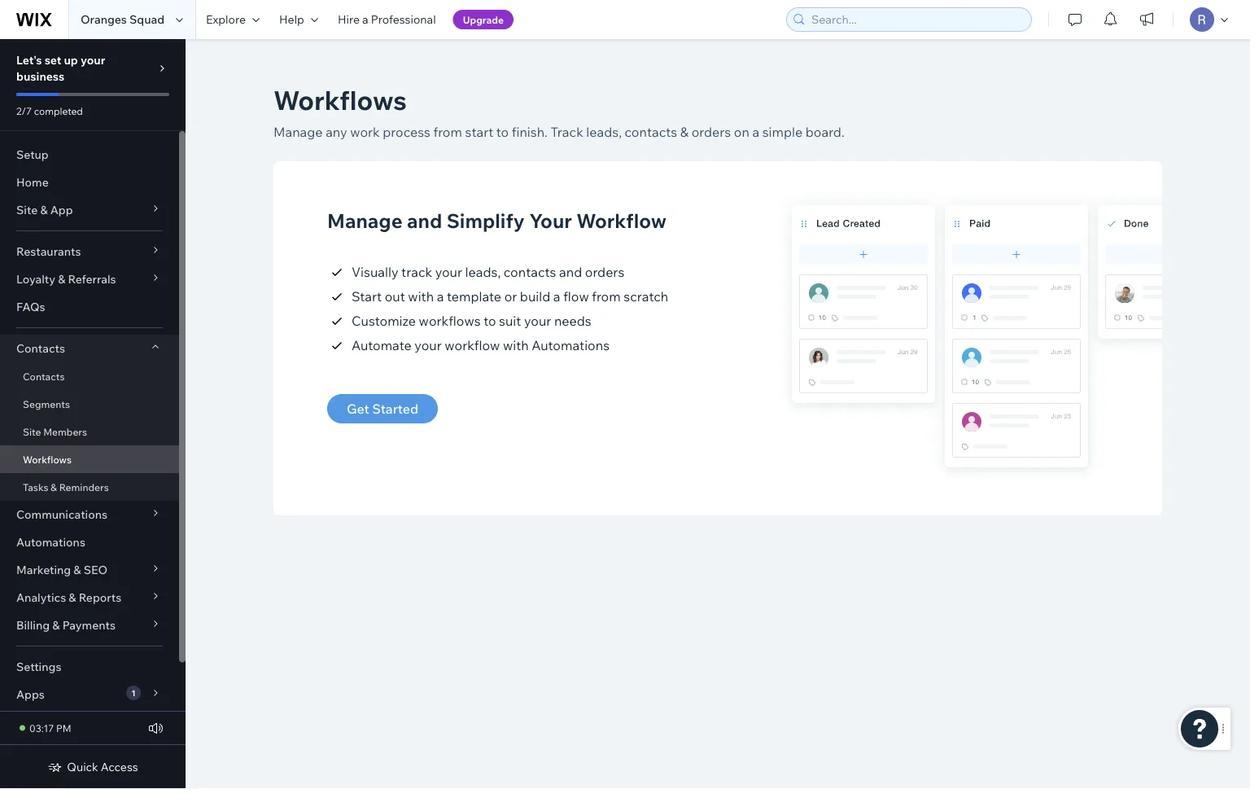 Task type: locate. For each thing, give the bounding box(es) containing it.
your
[[529, 208, 572, 233]]

your right "track"
[[435, 264, 463, 280]]

quick
[[67, 760, 98, 774]]

suit
[[499, 313, 522, 329]]

Search... field
[[807, 8, 1027, 31]]

from
[[434, 124, 462, 140], [592, 288, 621, 305]]

automations
[[532, 337, 610, 353], [16, 535, 85, 549]]

1 horizontal spatial from
[[592, 288, 621, 305]]

a up workflows
[[437, 288, 444, 305]]

& right the tasks
[[51, 481, 57, 493]]

marketing & seo button
[[0, 556, 179, 584]]

a inside workflows manage any work process from start to finish. track leads, contacts & orders on a simple board.
[[753, 124, 760, 140]]

0 vertical spatial site
[[16, 203, 38, 217]]

professional
[[371, 12, 436, 26]]

completed
[[34, 105, 83, 117]]

& left the seo
[[74, 563, 81, 577]]

contacts
[[625, 124, 678, 140], [504, 264, 557, 280]]

loyalty & referrals
[[16, 272, 116, 286]]

site & app button
[[0, 196, 179, 224]]

workflows manage any work process from start to finish. track leads, contacts & orders on a simple board.
[[274, 83, 845, 140]]

segments
[[23, 398, 70, 410]]

hire
[[338, 12, 360, 26]]

1 vertical spatial with
[[503, 337, 529, 353]]

1 vertical spatial automations
[[16, 535, 85, 549]]

manage left any
[[274, 124, 323, 140]]

simplify
[[447, 208, 525, 233]]

1 vertical spatial from
[[592, 288, 621, 305]]

set
[[45, 53, 61, 67]]

billing
[[16, 618, 50, 632]]

2/7
[[16, 105, 32, 117]]

1 horizontal spatial manage
[[327, 208, 403, 233]]

sidebar element
[[0, 39, 186, 789]]

customize workflows to suit your needs
[[352, 313, 592, 329]]

track
[[402, 264, 433, 280]]

needs
[[555, 313, 592, 329]]

0 horizontal spatial workflows
[[23, 453, 72, 465]]

manage up 'visually'
[[327, 208, 403, 233]]

& for reports
[[69, 590, 76, 605]]

1 horizontal spatial contacts
[[625, 124, 678, 140]]

workflows inside workflows link
[[23, 453, 72, 465]]

& right billing
[[52, 618, 60, 632]]

0 vertical spatial leads,
[[587, 124, 622, 140]]

contacts down faqs
[[16, 341, 65, 355]]

to inside workflows manage any work process from start to finish. track leads, contacts & orders on a simple board.
[[497, 124, 509, 140]]

from left start
[[434, 124, 462, 140]]

from right 'flow' in the top of the page
[[592, 288, 621, 305]]

billing & payments button
[[0, 612, 179, 639]]

business
[[16, 69, 64, 83]]

customize
[[352, 313, 416, 329]]

your
[[81, 53, 105, 67], [435, 264, 463, 280], [524, 313, 552, 329], [415, 337, 442, 353]]

site down the segments
[[23, 426, 41, 438]]

restaurants button
[[0, 238, 179, 265]]

& for app
[[40, 203, 48, 217]]

leads, right track
[[587, 124, 622, 140]]

contacts
[[16, 341, 65, 355], [23, 370, 65, 382]]

1 horizontal spatial and
[[560, 264, 582, 280]]

loyalty & referrals button
[[0, 265, 179, 293]]

home link
[[0, 169, 179, 196]]

simple
[[763, 124, 803, 140]]

workflows inside workflows manage any work process from start to finish. track leads, contacts & orders on a simple board.
[[274, 83, 407, 116]]

orders up 'flow' in the top of the page
[[585, 264, 625, 280]]

and up "track"
[[407, 208, 442, 233]]

workflows
[[274, 83, 407, 116], [23, 453, 72, 465]]

to
[[497, 124, 509, 140], [484, 313, 496, 329]]

& left on
[[681, 124, 689, 140]]

settings link
[[0, 653, 179, 681]]

1 vertical spatial contacts
[[504, 264, 557, 280]]

help button
[[270, 0, 328, 39]]

0 vertical spatial workflows
[[274, 83, 407, 116]]

leads, inside workflows manage any work process from start to finish. track leads, contacts & orders on a simple board.
[[587, 124, 622, 140]]

workflows up any
[[274, 83, 407, 116]]

0 horizontal spatial with
[[408, 288, 434, 305]]

automate
[[352, 337, 412, 353]]

& for payments
[[52, 618, 60, 632]]

automations up marketing
[[16, 535, 85, 549]]

setup
[[16, 147, 49, 162]]

0 vertical spatial manage
[[274, 124, 323, 140]]

with down suit at top
[[503, 337, 529, 353]]

0 horizontal spatial from
[[434, 124, 462, 140]]

contacts inside contacts popup button
[[16, 341, 65, 355]]

1 vertical spatial workflows
[[23, 453, 72, 465]]

1 vertical spatial to
[[484, 313, 496, 329]]

0 horizontal spatial manage
[[274, 124, 323, 140]]

1 horizontal spatial workflows
[[274, 83, 407, 116]]

to right start
[[497, 124, 509, 140]]

with down "track"
[[408, 288, 434, 305]]

0 vertical spatial contacts
[[16, 341, 65, 355]]

0 horizontal spatial and
[[407, 208, 442, 233]]

site
[[16, 203, 38, 217], [23, 426, 41, 438]]

your inside let's set up your business
[[81, 53, 105, 67]]

a right hire
[[362, 12, 369, 26]]

your down build at the left top of page
[[524, 313, 552, 329]]

0 horizontal spatial automations
[[16, 535, 85, 549]]

site down home
[[16, 203, 38, 217]]

build
[[520, 288, 551, 305]]

03:17
[[29, 722, 54, 734]]

template
[[447, 288, 502, 305]]

any
[[326, 124, 347, 140]]

1 horizontal spatial orders
[[692, 124, 731, 140]]

0 horizontal spatial orders
[[585, 264, 625, 280]]

& left reports
[[69, 590, 76, 605]]

0 vertical spatial to
[[497, 124, 509, 140]]

faqs
[[16, 300, 45, 314]]

setup link
[[0, 141, 179, 169]]

& left app
[[40, 203, 48, 217]]

billing & payments
[[16, 618, 116, 632]]

0 vertical spatial orders
[[692, 124, 731, 140]]

contacts inside contacts link
[[23, 370, 65, 382]]

site inside site & app popup button
[[16, 203, 38, 217]]

site for site members
[[23, 426, 41, 438]]

& right loyalty
[[58, 272, 65, 286]]

03:17 pm
[[29, 722, 71, 734]]

pm
[[56, 722, 71, 734]]

a
[[362, 12, 369, 26], [753, 124, 760, 140], [437, 288, 444, 305], [554, 288, 561, 305]]

a left 'flow' in the top of the page
[[554, 288, 561, 305]]

segments link
[[0, 390, 179, 418]]

leads, up template
[[466, 264, 501, 280]]

automations down needs
[[532, 337, 610, 353]]

started
[[372, 401, 419, 417]]

to left suit at top
[[484, 313, 496, 329]]

upgrade button
[[453, 10, 514, 29]]

your right up
[[81, 53, 105, 67]]

let's set up your business
[[16, 53, 105, 83]]

0 vertical spatial from
[[434, 124, 462, 140]]

marketing & seo
[[16, 563, 108, 577]]

get
[[347, 401, 369, 417]]

1 vertical spatial site
[[23, 426, 41, 438]]

with
[[408, 288, 434, 305], [503, 337, 529, 353]]

&
[[681, 124, 689, 140], [40, 203, 48, 217], [58, 272, 65, 286], [51, 481, 57, 493], [74, 563, 81, 577], [69, 590, 76, 605], [52, 618, 60, 632]]

0 vertical spatial with
[[408, 288, 434, 305]]

1 horizontal spatial automations
[[532, 337, 610, 353]]

1 horizontal spatial leads,
[[587, 124, 622, 140]]

process
[[383, 124, 431, 140]]

workflows down "site members"
[[23, 453, 72, 465]]

1 vertical spatial leads,
[[466, 264, 501, 280]]

or
[[505, 288, 517, 305]]

marketing
[[16, 563, 71, 577]]

1 vertical spatial contacts
[[23, 370, 65, 382]]

restaurants
[[16, 244, 81, 259]]

contacts for contacts link
[[23, 370, 65, 382]]

orders left on
[[692, 124, 731, 140]]

explore
[[206, 12, 246, 26]]

& for referrals
[[58, 272, 65, 286]]

contacts up the segments
[[23, 370, 65, 382]]

0 vertical spatial contacts
[[625, 124, 678, 140]]

hire a professional
[[338, 12, 436, 26]]

& inside workflows manage any work process from start to finish. track leads, contacts & orders on a simple board.
[[681, 124, 689, 140]]

a right on
[[753, 124, 760, 140]]

0 vertical spatial and
[[407, 208, 442, 233]]

and up 'flow' in the top of the page
[[560, 264, 582, 280]]

hire a professional link
[[328, 0, 446, 39]]

manage inside workflows manage any work process from start to finish. track leads, contacts & orders on a simple board.
[[274, 124, 323, 140]]

0 horizontal spatial leads,
[[466, 264, 501, 280]]

track
[[551, 124, 584, 140]]



Task type: vqa. For each thing, say whether or not it's contained in the screenshot.
Fusion Trading
no



Task type: describe. For each thing, give the bounding box(es) containing it.
communications button
[[0, 501, 179, 529]]

work
[[350, 124, 380, 140]]

upgrade
[[463, 13, 504, 26]]

tasks & reminders
[[23, 481, 109, 493]]

seo
[[84, 563, 108, 577]]

members
[[43, 426, 87, 438]]

reminders
[[59, 481, 109, 493]]

automate your workflow with automations
[[352, 337, 610, 353]]

start
[[465, 124, 494, 140]]

orders inside workflows manage any work process from start to finish. track leads, contacts & orders on a simple board.
[[692, 124, 731, 140]]

out
[[385, 288, 405, 305]]

finish.
[[512, 124, 548, 140]]

tasks & reminders link
[[0, 473, 179, 501]]

your down workflows
[[415, 337, 442, 353]]

site & app
[[16, 203, 73, 217]]

squad
[[129, 12, 165, 26]]

& for reminders
[[51, 481, 57, 493]]

1 vertical spatial orders
[[585, 264, 625, 280]]

apps
[[16, 687, 45, 702]]

workflows for workflows
[[23, 453, 72, 465]]

workflows
[[419, 313, 481, 329]]

automations link
[[0, 529, 179, 556]]

1
[[131, 688, 136, 698]]

contacts inside workflows manage any work process from start to finish. track leads, contacts & orders on a simple board.
[[625, 124, 678, 140]]

contacts button
[[0, 335, 179, 362]]

0 horizontal spatial contacts
[[504, 264, 557, 280]]

home
[[16, 175, 49, 189]]

1 vertical spatial and
[[560, 264, 582, 280]]

1 horizontal spatial with
[[503, 337, 529, 353]]

& for seo
[[74, 563, 81, 577]]

site members
[[23, 426, 87, 438]]

reports
[[79, 590, 122, 605]]

workflows link
[[0, 445, 179, 473]]

analytics
[[16, 590, 66, 605]]

quick access button
[[48, 760, 138, 774]]

site members link
[[0, 418, 179, 445]]

faqs link
[[0, 293, 179, 321]]

workflow
[[577, 208, 667, 233]]

get started
[[347, 401, 419, 417]]

2/7 completed
[[16, 105, 83, 117]]

0 vertical spatial automations
[[532, 337, 610, 353]]

on
[[734, 124, 750, 140]]

1 vertical spatial manage
[[327, 208, 403, 233]]

workflow
[[445, 337, 500, 353]]

settings
[[16, 660, 61, 674]]

analytics & reports button
[[0, 584, 179, 612]]

help
[[279, 12, 304, 26]]

workflows for workflows manage any work process from start to finish. track leads, contacts & orders on a simple board.
[[274, 83, 407, 116]]

site for site & app
[[16, 203, 38, 217]]

oranges
[[81, 12, 127, 26]]

scratch
[[624, 288, 669, 305]]

let's
[[16, 53, 42, 67]]

loyalty
[[16, 272, 55, 286]]

flow
[[564, 288, 589, 305]]

manage and simplify your workflow
[[327, 208, 667, 233]]

analytics & reports
[[16, 590, 122, 605]]

app
[[50, 203, 73, 217]]

board.
[[806, 124, 845, 140]]

contacts for contacts popup button
[[16, 341, 65, 355]]

from inside workflows manage any work process from start to finish. track leads, contacts & orders on a simple board.
[[434, 124, 462, 140]]

visually
[[352, 264, 399, 280]]

oranges squad
[[81, 12, 165, 26]]

tasks
[[23, 481, 48, 493]]

payments
[[62, 618, 116, 632]]

start
[[352, 288, 382, 305]]

referrals
[[68, 272, 116, 286]]

get started button
[[327, 394, 438, 423]]

contacts link
[[0, 362, 179, 390]]

start out with a template or build a flow from scratch
[[352, 288, 669, 305]]

access
[[101, 760, 138, 774]]

automations inside sidebar element
[[16, 535, 85, 549]]

visually track your leads, contacts and orders
[[352, 264, 625, 280]]



